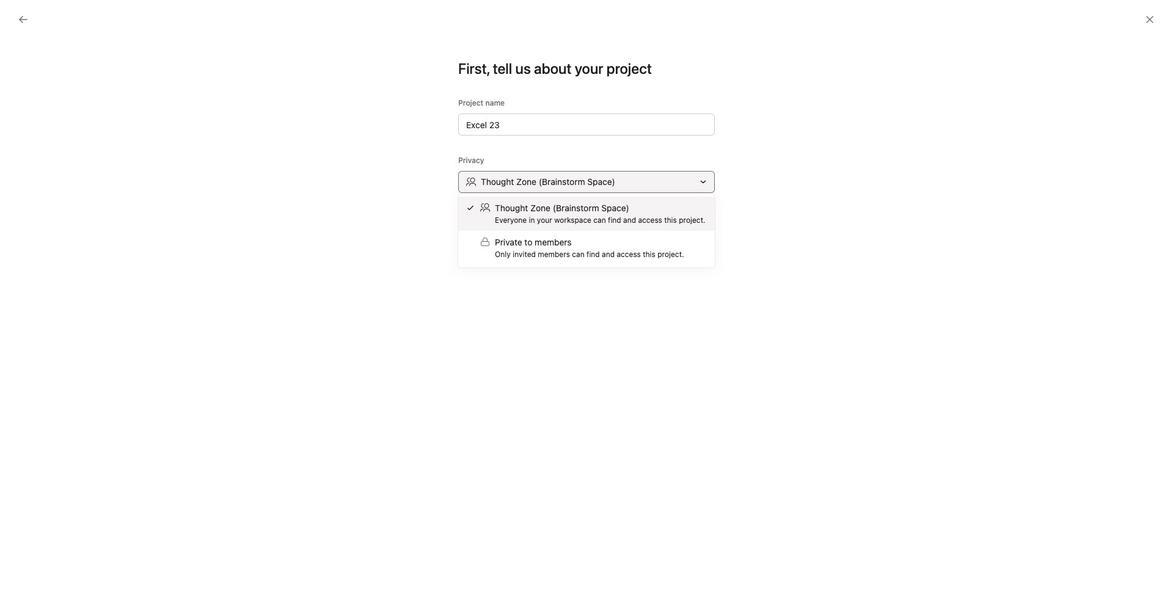 Task type: locate. For each thing, give the bounding box(es) containing it.
None text field
[[458, 114, 715, 136]]

list item
[[680, 506, 711, 536]]

hide sidebar image
[[16, 10, 26, 20]]

close image
[[1145, 15, 1155, 24]]

option
[[458, 197, 715, 231]]



Task type: describe. For each thing, give the bounding box(es) containing it.
go back image
[[18, 15, 28, 24]]



Task type: vqa. For each thing, say whether or not it's contained in the screenshot.
Hide sidebar image
yes



